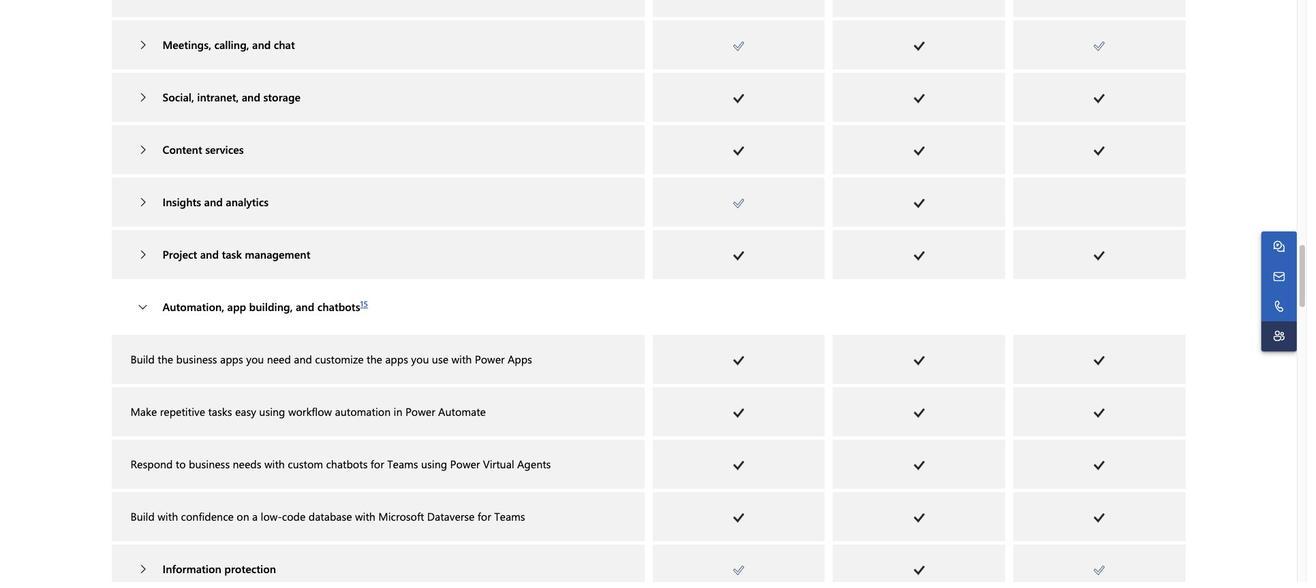 Task type: describe. For each thing, give the bounding box(es) containing it.
social,
[[163, 90, 194, 104]]

analytics
[[226, 195, 269, 209]]

with left the confidence
[[158, 510, 178, 524]]

make
[[131, 405, 157, 419]]

15
[[360, 298, 368, 309]]

chat
[[274, 37, 295, 52]]

insights
[[163, 195, 201, 209]]

and left storage
[[242, 90, 260, 104]]

build with confidence on a low-code database with microsoft dataverse for teams
[[131, 510, 525, 524]]

tasks
[[208, 405, 232, 419]]

need
[[267, 352, 291, 366]]

to
[[176, 457, 186, 471]]

with right the 'use'
[[451, 352, 472, 366]]

calling,
[[214, 37, 249, 52]]

2 the from the left
[[367, 352, 382, 366]]

social, intranet, and storage
[[163, 90, 301, 104]]

with right needs
[[264, 457, 285, 471]]

easy
[[235, 405, 256, 419]]

task
[[222, 247, 242, 261]]

business for the
[[176, 352, 217, 366]]

1 you from the left
[[246, 352, 264, 366]]

1 apps from the left
[[220, 352, 243, 366]]

storage
[[263, 90, 301, 104]]

0 vertical spatial for
[[371, 457, 384, 471]]

intranet,
[[197, 90, 239, 104]]

0 horizontal spatial teams
[[387, 457, 418, 471]]

meetings,
[[163, 37, 211, 52]]

automate
[[438, 405, 486, 419]]

repetitive
[[160, 405, 205, 419]]

1 horizontal spatial teams
[[494, 510, 525, 524]]

a
[[252, 510, 258, 524]]

1 vertical spatial using
[[421, 457, 447, 471]]

content services
[[163, 142, 244, 157]]

information
[[163, 562, 221, 576]]

insights and analytics
[[163, 195, 269, 209]]

needs
[[233, 457, 261, 471]]

low-
[[261, 510, 282, 524]]

virtual
[[483, 457, 514, 471]]

15 link
[[360, 298, 368, 309]]

business for to
[[189, 457, 230, 471]]

in
[[394, 405, 402, 419]]

code
[[282, 510, 306, 524]]

respond
[[131, 457, 173, 471]]

dataverse
[[427, 510, 475, 524]]

build for build the business apps you need and customize the apps you use with power apps
[[131, 352, 155, 366]]

project
[[163, 247, 197, 261]]

with right database
[[355, 510, 375, 524]]



Task type: locate. For each thing, give the bounding box(es) containing it.
1 build from the top
[[131, 352, 155, 366]]

content
[[163, 142, 202, 157]]

apps
[[508, 352, 532, 366]]

agents
[[517, 457, 551, 471]]

2 vertical spatial power
[[450, 457, 480, 471]]

1 horizontal spatial you
[[411, 352, 429, 366]]

build down the respond
[[131, 510, 155, 524]]

protection
[[224, 562, 276, 576]]

use
[[432, 352, 448, 366]]

respond to business needs with custom chatbots for teams using power virtual agents
[[131, 457, 551, 471]]

the up repetitive
[[158, 352, 173, 366]]

1 horizontal spatial apps
[[385, 352, 408, 366]]

teams up microsoft
[[387, 457, 418, 471]]

0 horizontal spatial the
[[158, 352, 173, 366]]

for right dataverse
[[478, 510, 491, 524]]

apps
[[220, 352, 243, 366], [385, 352, 408, 366]]

confidence
[[181, 510, 234, 524]]

chatbots inside automation, app building, and chatbots 15
[[317, 300, 360, 314]]

meetings, calling, and chat
[[163, 37, 295, 52]]

and left the task
[[200, 247, 219, 261]]

you left need
[[246, 352, 264, 366]]

1 vertical spatial build
[[131, 510, 155, 524]]

the right customize on the bottom left of the page
[[367, 352, 382, 366]]

automation,
[[163, 300, 224, 314]]

and right need
[[294, 352, 312, 366]]

you
[[246, 352, 264, 366], [411, 352, 429, 366]]

customize
[[315, 352, 364, 366]]

make repetitive tasks easy using workflow automation in power automate
[[131, 405, 486, 419]]

for
[[371, 457, 384, 471], [478, 510, 491, 524]]

business right to
[[189, 457, 230, 471]]

build the business apps you need and customize the apps you use with power apps
[[131, 352, 532, 366]]

business
[[176, 352, 217, 366], [189, 457, 230, 471]]

and
[[252, 37, 271, 52], [242, 90, 260, 104], [204, 195, 223, 209], [200, 247, 219, 261], [296, 300, 314, 314], [294, 352, 312, 366]]

with
[[451, 352, 472, 366], [264, 457, 285, 471], [158, 510, 178, 524], [355, 510, 375, 524]]

1 horizontal spatial using
[[421, 457, 447, 471]]

1 vertical spatial teams
[[494, 510, 525, 524]]

app
[[227, 300, 246, 314]]

1 horizontal spatial for
[[478, 510, 491, 524]]

0 vertical spatial build
[[131, 352, 155, 366]]

microsoft
[[378, 510, 424, 524]]

1 vertical spatial for
[[478, 510, 491, 524]]

and inside automation, app building, and chatbots 15
[[296, 300, 314, 314]]

0 vertical spatial power
[[475, 352, 505, 366]]

0 vertical spatial business
[[176, 352, 217, 366]]

automation, app building, and chatbots 15
[[163, 298, 368, 314]]

using right easy
[[259, 405, 285, 419]]

this feature is included image
[[733, 41, 744, 51], [1094, 41, 1105, 51], [914, 41, 924, 51], [733, 94, 744, 103], [914, 146, 924, 156], [1094, 146, 1105, 156], [914, 251, 924, 261], [914, 356, 924, 366], [914, 409, 924, 418], [733, 461, 744, 471], [914, 461, 924, 471], [914, 514, 924, 523], [1094, 514, 1105, 523], [1094, 566, 1105, 576], [914, 566, 924, 576]]

1 the from the left
[[158, 352, 173, 366]]

0 horizontal spatial apps
[[220, 352, 243, 366]]

0 vertical spatial teams
[[387, 457, 418, 471]]

2 you from the left
[[411, 352, 429, 366]]

0 horizontal spatial using
[[259, 405, 285, 419]]

and left chat
[[252, 37, 271, 52]]

database
[[309, 510, 352, 524]]

and right "insights"
[[204, 195, 223, 209]]

custom
[[288, 457, 323, 471]]

teams
[[387, 457, 418, 471], [494, 510, 525, 524]]

2 build from the top
[[131, 510, 155, 524]]

build up make
[[131, 352, 155, 366]]

this feature is included image
[[914, 94, 924, 103], [1094, 94, 1105, 103], [733, 146, 744, 156], [733, 199, 744, 208], [914, 199, 924, 208], [733, 251, 744, 261], [1094, 251, 1105, 261], [733, 356, 744, 366], [1094, 356, 1105, 366], [733, 409, 744, 418], [1094, 409, 1105, 418], [1094, 461, 1105, 471], [733, 514, 744, 523], [733, 566, 744, 576]]

services
[[205, 142, 244, 157]]

2 apps from the left
[[385, 352, 408, 366]]

using up dataverse
[[421, 457, 447, 471]]

for down automation
[[371, 457, 384, 471]]

project and task management
[[163, 247, 310, 261]]

on
[[237, 510, 249, 524]]

using
[[259, 405, 285, 419], [421, 457, 447, 471]]

automation
[[335, 405, 391, 419]]

and right the building,
[[296, 300, 314, 314]]

chatbots right the custom
[[326, 457, 368, 471]]

power left apps
[[475, 352, 505, 366]]

the
[[158, 352, 173, 366], [367, 352, 382, 366]]

0 vertical spatial using
[[259, 405, 285, 419]]

building,
[[249, 300, 293, 314]]

chatbots
[[317, 300, 360, 314], [326, 457, 368, 471]]

build for build with confidence on a low-code database with microsoft dataverse for teams
[[131, 510, 155, 524]]

power
[[475, 352, 505, 366], [405, 405, 435, 419], [450, 457, 480, 471]]

power left virtual
[[450, 457, 480, 471]]

1 vertical spatial power
[[405, 405, 435, 419]]

chatbots up customize on the bottom left of the page
[[317, 300, 360, 314]]

management
[[245, 247, 310, 261]]

1 vertical spatial chatbots
[[326, 457, 368, 471]]

you left the 'use'
[[411, 352, 429, 366]]

information protection
[[163, 562, 276, 576]]

build
[[131, 352, 155, 366], [131, 510, 155, 524]]

teams down virtual
[[494, 510, 525, 524]]

apps left the 'use'
[[385, 352, 408, 366]]

1 vertical spatial business
[[189, 457, 230, 471]]

apps left need
[[220, 352, 243, 366]]

business down automation,
[[176, 352, 217, 366]]

0 vertical spatial chatbots
[[317, 300, 360, 314]]

workflow
[[288, 405, 332, 419]]

power right in at the left of page
[[405, 405, 435, 419]]

0 horizontal spatial for
[[371, 457, 384, 471]]

0 horizontal spatial you
[[246, 352, 264, 366]]

1 horizontal spatial the
[[367, 352, 382, 366]]



Task type: vqa. For each thing, say whether or not it's contained in the screenshot.
Information Protection
yes



